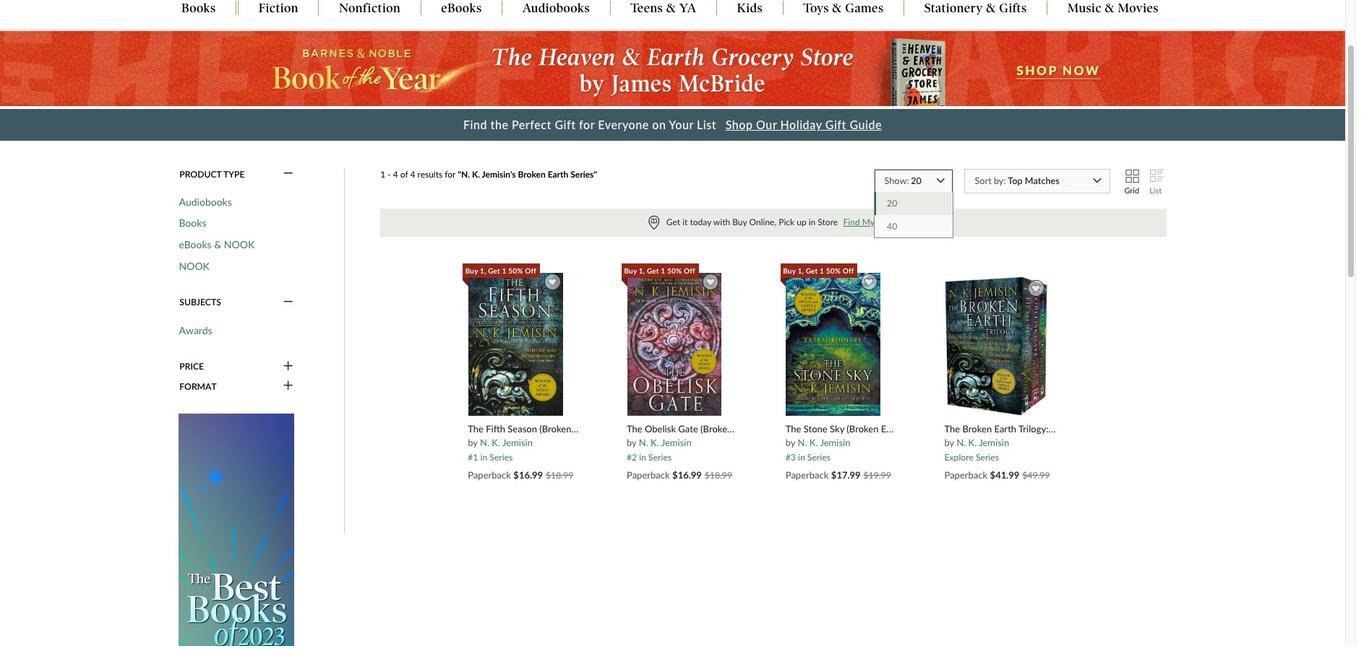 Task type: vqa. For each thing, say whether or not it's contained in the screenshot.
of
yes



Task type: describe. For each thing, give the bounding box(es) containing it.
old price was $49.99 element
[[1022, 470, 1050, 481]]

nonfiction
[[339, 1, 400, 16]]

perfect
[[512, 118, 551, 132]]

0 vertical spatial list
[[697, 118, 716, 132]]

title: the broken earth trilogy: the fifth season, the obelisk gate, the stone sky, author: n. k. jemisin image
[[944, 277, 1048, 417]]

get for the fifth season (broken earth…
[[488, 267, 500, 276]]

& for games
[[832, 1, 842, 16]]

advertisement region
[[179, 414, 295, 647]]

1, for stone
[[798, 267, 804, 276]]

the fifth season (broken earth… link
[[468, 424, 603, 436]]

the for the broken earth trilogy: the…
[[944, 424, 960, 435]]

off for season
[[525, 267, 536, 276]]

list view active image
[[1149, 169, 1162, 186]]

series inside "the broken earth trilogy: the… by n. k. jemisin explore series paperback $41.99 $49.99"
[[976, 452, 999, 463]]

paperback for stone
[[786, 470, 829, 481]]

1 gift from the left
[[555, 118, 576, 132]]

20
[[887, 198, 897, 209]]

ebooks for ebooks & nook
[[179, 239, 212, 251]]

#1 in series link
[[468, 449, 513, 463]]

grid view active image
[[1124, 169, 1137, 186]]

the for the stone sky (broken earth…
[[786, 424, 801, 435]]

ebooks & nook
[[179, 239, 255, 251]]

the…
[[1051, 424, 1073, 435]]

ebooks & nook link
[[179, 239, 255, 251]]

list link
[[1149, 169, 1162, 195]]

stone
[[804, 424, 827, 435]]

audiobooks link
[[179, 196, 232, 208]]

paperback for fifth
[[468, 470, 511, 481]]

in for the fifth season (broken earth…
[[480, 452, 487, 463]]

(broken for gate
[[701, 424, 732, 435]]

k. for the broken earth trilogy: the…
[[968, 437, 977, 449]]

season
[[508, 424, 537, 435]]

nook link
[[179, 260, 210, 273]]

1 vertical spatial list
[[1149, 186, 1162, 195]]

in right the up
[[809, 217, 816, 227]]

50% for season
[[508, 267, 523, 276]]

format
[[179, 381, 217, 392]]

1, for obelisk
[[639, 267, 645, 276]]

gate
[[678, 424, 698, 435]]

grid
[[1124, 186, 1139, 195]]

#1
[[468, 452, 478, 463]]

2 store from the left
[[877, 217, 897, 227]]

plus image for format
[[283, 380, 293, 393]]

online,
[[749, 217, 776, 227]]

the broken earth trilogy: the… by n. k. jemisin explore series paperback $41.99 $49.99
[[944, 424, 1073, 481]]

region containing get it today with buy online, pick up in store
[[380, 209, 1166, 237]]

series for obelisk
[[648, 452, 672, 463]]

k. for the stone sky (broken earth…
[[809, 437, 818, 449]]

$16.99 for gate
[[672, 470, 702, 481]]

2 gift from the left
[[825, 118, 846, 132]]

by for the fifth season (broken earth…
[[468, 437, 478, 449]]

title: the fifth season (broken earth series #1) (hugo award winner), author: n. k. jemisin image
[[468, 273, 564, 417]]

by for the obelisk gate (broken earth…
[[627, 437, 636, 449]]

earth… for the fifth season (broken earth…
[[574, 424, 603, 435]]

music & movies
[[1067, 1, 1159, 16]]

type
[[223, 169, 245, 180]]

toys
[[803, 1, 829, 16]]

top matches link
[[965, 169, 1110, 197]]

k. for the fifth season (broken earth…
[[492, 437, 500, 449]]

& for nook
[[214, 239, 221, 251]]

barnes & noble book of the year! the heaven & earth grocery store. shop now image
[[0, 31, 1345, 106]]

fiction
[[259, 1, 298, 16]]

audiobooks button
[[502, 1, 610, 17]]

everyone
[[598, 118, 649, 132]]

paperback for obelisk
[[627, 470, 670, 481]]

k. right "n. on the top left of the page
[[472, 169, 480, 180]]

teens & ya
[[630, 1, 696, 16]]

buy 1, get 1 50% off for fifth
[[465, 267, 536, 276]]

results
[[417, 169, 443, 180]]

explore series link
[[944, 449, 999, 463]]

jemisin's
[[482, 169, 516, 180]]

n. for obelisk
[[639, 437, 648, 449]]

1 4 from the left
[[393, 169, 398, 180]]

n. for broken
[[957, 437, 966, 449]]

subjects button
[[179, 296, 295, 309]]

gifts
[[999, 1, 1027, 16]]

50% for sky
[[826, 267, 841, 276]]

"n.
[[458, 169, 470, 180]]

50% for gate
[[667, 267, 682, 276]]

the obelisk gate (broken earth… by n. k. jemisin #2 in series paperback $16.99 $18.99
[[627, 424, 764, 481]]

kids
[[737, 1, 763, 16]]

jemisin for gate
[[661, 437, 692, 449]]

jemisin for sky
[[820, 437, 850, 449]]

pick
[[779, 217, 795, 227]]

today
[[690, 217, 711, 227]]

ebooks button
[[421, 1, 502, 17]]

sky
[[830, 424, 844, 435]]

#2
[[627, 452, 637, 463]]

& for movies
[[1105, 1, 1115, 16]]

stationery
[[924, 1, 983, 16]]

with
[[713, 217, 730, 227]]

off for sky
[[843, 267, 854, 276]]

movies
[[1118, 1, 1159, 16]]

#3
[[786, 452, 796, 463]]

toys & games button
[[783, 1, 904, 17]]

find the perfect gift for everyone on your list shop our holiday gift guide
[[463, 118, 882, 132]]

stationery & gifts
[[924, 1, 1027, 16]]

product type button
[[179, 168, 295, 181]]

guide
[[850, 118, 882, 132]]

music & movies button
[[1048, 1, 1179, 17]]

awards link
[[179, 324, 212, 337]]

subjects
[[179, 297, 221, 308]]

get it today with buy online, pick up in store find my store
[[666, 217, 897, 227]]

0 vertical spatial nook
[[224, 239, 255, 251]]

1, for fifth
[[480, 267, 486, 276]]

stationery & gifts button
[[904, 1, 1047, 17]]

$19.99
[[863, 470, 891, 481]]

buy 1, get 1 50% off for obelisk
[[624, 267, 695, 276]]

product
[[179, 169, 221, 180]]

20 link
[[875, 192, 953, 215]]

minus image for product type
[[283, 168, 293, 181]]

n. for fifth
[[480, 437, 489, 449]]

matches
[[1025, 175, 1060, 187]]

list box containing 20
[[874, 192, 954, 239]]



Task type: locate. For each thing, give the bounding box(es) containing it.
earth left series"
[[548, 169, 568, 180]]

k. down the "stone"
[[809, 437, 818, 449]]

0 vertical spatial ebooks
[[441, 1, 482, 16]]

& for ya
[[666, 1, 676, 16]]

books for books link
[[179, 217, 206, 229]]

n. k. jemisin link for broken
[[957, 437, 1009, 449]]

4 right -
[[393, 169, 398, 180]]

1 horizontal spatial 4
[[410, 169, 415, 180]]

broken inside "the broken earth trilogy: the… by n. k. jemisin explore series paperback $41.99 $49.99"
[[962, 424, 992, 435]]

my
[[862, 217, 874, 227]]

1 paperback from the left
[[468, 470, 511, 481]]

0 vertical spatial for
[[579, 118, 595, 132]]

off for gate
[[684, 267, 695, 276]]

the inside 'the stone sky (broken earth… by n. k. jemisin #3 in series paperback $17.99 $19.99'
[[786, 424, 801, 435]]

old price was $18.99 element down the fifth season (broken earth… link
[[546, 470, 573, 481]]

paperback inside "the broken earth trilogy: the… by n. k. jemisin explore series paperback $41.99 $49.99"
[[944, 470, 988, 481]]

1 $18.99 from the left
[[546, 470, 573, 481]]

n. for stone
[[798, 437, 807, 449]]

grid link
[[1124, 169, 1139, 195]]

old price was $18.99 element for gate
[[705, 470, 732, 481]]

1 horizontal spatial (broken
[[701, 424, 732, 435]]

n. k. jemisin link for obelisk
[[639, 437, 692, 449]]

n. inside the obelisk gate (broken earth… by n. k. jemisin #2 in series paperback $16.99 $18.99
[[639, 437, 648, 449]]

3 earth… from the left
[[881, 424, 910, 435]]

$16.99 for season
[[513, 470, 543, 481]]

(broken for season
[[539, 424, 571, 435]]

by up #3
[[786, 437, 795, 449]]

$16.99 inside 'the fifth season (broken earth… by n. k. jemisin #1 in series paperback $16.99 $18.99'
[[513, 470, 543, 481]]

series up $41.99
[[976, 452, 999, 463]]

jemisin inside the obelisk gate (broken earth… by n. k. jemisin #2 in series paperback $16.99 $18.99
[[661, 437, 692, 449]]

0 horizontal spatial old price was $18.99 element
[[546, 470, 573, 481]]

0 horizontal spatial for
[[445, 169, 456, 180]]

store right my
[[877, 217, 897, 227]]

0 horizontal spatial broken
[[518, 169, 546, 180]]

1 horizontal spatial $18.99
[[705, 470, 732, 481]]

4 n. k. jemisin link from the left
[[957, 437, 1009, 449]]

k. up #2 in series 'link'
[[651, 437, 659, 449]]

1 vertical spatial for
[[445, 169, 456, 180]]

1 n. k. jemisin link from the left
[[480, 437, 533, 449]]

by inside the obelisk gate (broken earth… by n. k. jemisin #2 in series paperback $16.99 $18.99
[[627, 437, 636, 449]]

old price was $18.99 element down the obelisk gate (broken earth… link at the bottom of page
[[705, 470, 732, 481]]

&
[[666, 1, 676, 16], [832, 1, 842, 16], [986, 1, 996, 16], [1105, 1, 1115, 16], [214, 239, 221, 251]]

series right #3
[[807, 452, 830, 463]]

jemisin for season
[[502, 437, 533, 449]]

$41.99
[[990, 470, 1019, 481]]

top matches
[[1008, 175, 1060, 187]]

by
[[468, 437, 478, 449], [627, 437, 636, 449], [786, 437, 795, 449], [944, 437, 954, 449]]

-
[[388, 169, 391, 180]]

your
[[669, 118, 694, 132]]

jemisin inside 'the stone sky (broken earth… by n. k. jemisin #3 in series paperback $17.99 $19.99'
[[820, 437, 850, 449]]

1 old price was $18.99 element from the left
[[546, 470, 573, 481]]

audiobooks for audiobooks link
[[179, 196, 232, 208]]

2 n. k. jemisin link from the left
[[639, 437, 692, 449]]

2 horizontal spatial 1,
[[798, 267, 804, 276]]

k. inside 'the fifth season (broken earth… by n. k. jemisin #1 in series paperback $16.99 $18.99'
[[492, 437, 500, 449]]

1 off from the left
[[843, 267, 854, 276]]

n.
[[480, 437, 489, 449], [639, 437, 648, 449], [798, 437, 807, 449], [957, 437, 966, 449]]

top
[[1008, 175, 1023, 187]]

toys & games
[[803, 1, 884, 16]]

2 paperback from the left
[[627, 470, 670, 481]]

nook
[[224, 239, 255, 251], [179, 260, 210, 272]]

4 paperback from the left
[[944, 470, 988, 481]]

broken up explore series link
[[962, 424, 992, 435]]

in right #2
[[639, 452, 646, 463]]

broken
[[518, 169, 546, 180], [962, 424, 992, 435]]

price button
[[179, 361, 295, 373]]

2 horizontal spatial earth…
[[881, 424, 910, 435]]

3 1, from the left
[[639, 267, 645, 276]]

1,
[[798, 267, 804, 276], [480, 267, 486, 276], [639, 267, 645, 276]]

jemisin inside 'the fifth season (broken earth… by n. k. jemisin #1 in series paperback $16.99 $18.99'
[[502, 437, 533, 449]]

earth left the trilogy:
[[994, 424, 1016, 435]]

books button
[[162, 1, 236, 17]]

our
[[756, 118, 777, 132]]

1 horizontal spatial earth
[[994, 424, 1016, 435]]

1 horizontal spatial buy 1, get 1 50% off
[[624, 267, 695, 276]]

$16.99 inside the obelisk gate (broken earth… by n. k. jemisin #2 in series paperback $16.99 $18.99
[[672, 470, 702, 481]]

get for the obelisk gate (broken earth…
[[647, 267, 659, 276]]

n. k. jemisin link for fifth
[[480, 437, 533, 449]]

series
[[490, 452, 513, 463], [648, 452, 672, 463], [807, 452, 830, 463], [976, 452, 999, 463]]

1 series from the left
[[490, 452, 513, 463]]

0 vertical spatial earth
[[548, 169, 568, 180]]

paperback inside 'the fifth season (broken earth… by n. k. jemisin #1 in series paperback $16.99 $18.99'
[[468, 470, 511, 481]]

n. up explore
[[957, 437, 966, 449]]

0 horizontal spatial 1,
[[480, 267, 486, 276]]

3 50% from the left
[[667, 267, 682, 276]]

#3 in series link
[[786, 449, 830, 463]]

find left the
[[463, 118, 487, 132]]

1 vertical spatial ebooks
[[179, 239, 212, 251]]

holiday
[[780, 118, 822, 132]]

jemisin down sky
[[820, 437, 850, 449]]

2 horizontal spatial buy 1, get 1 50% off
[[783, 267, 854, 276]]

0 horizontal spatial list
[[697, 118, 716, 132]]

fiction button
[[239, 1, 318, 17]]

0 vertical spatial find
[[463, 118, 487, 132]]

series"
[[570, 169, 597, 180]]

jemisin down season on the bottom left
[[502, 437, 533, 449]]

n. k. jemisin link for stone
[[798, 437, 850, 449]]

4 jemisin from the left
[[979, 437, 1009, 449]]

1 horizontal spatial list
[[1149, 186, 1162, 195]]

4 right of
[[410, 169, 415, 180]]

paperback down explore
[[944, 470, 988, 481]]

audiobooks inside "audiobooks" button
[[522, 1, 590, 16]]

1 horizontal spatial ebooks
[[441, 1, 482, 16]]

2 $18.99 from the left
[[705, 470, 732, 481]]

n. k. jemisin link down obelisk
[[639, 437, 692, 449]]

old price was $19.99 element
[[863, 470, 891, 481]]

by for the stone sky (broken earth…
[[786, 437, 795, 449]]

3 series from the left
[[807, 452, 830, 463]]

find my store link
[[838, 217, 898, 228]]

broken right jemisin's
[[518, 169, 546, 180]]

by inside 'the stone sky (broken earth… by n. k. jemisin #3 in series paperback $17.99 $19.99'
[[786, 437, 795, 449]]

ebooks inside ebooks button
[[441, 1, 482, 16]]

price
[[179, 362, 204, 372]]

& right music
[[1105, 1, 1115, 16]]

gift left 'guide'
[[825, 118, 846, 132]]

$18.99 down the fifth season (broken earth… link
[[546, 470, 573, 481]]

& inside 'button'
[[986, 1, 996, 16]]

list right your
[[697, 118, 716, 132]]

jemisin down gate
[[661, 437, 692, 449]]

1 50% from the left
[[826, 267, 841, 276]]

0 vertical spatial minus image
[[283, 168, 293, 181]]

paperback
[[468, 470, 511, 481], [627, 470, 670, 481], [786, 470, 829, 481], [944, 470, 988, 481]]

& inside "main content"
[[214, 239, 221, 251]]

0 horizontal spatial earth
[[548, 169, 568, 180]]

$17.99
[[831, 470, 861, 481]]

series inside 'the stone sky (broken earth… by n. k. jemisin #3 in series paperback $17.99 $19.99'
[[807, 452, 830, 463]]

in inside 'the stone sky (broken earth… by n. k. jemisin #3 in series paperback $17.99 $19.99'
[[798, 452, 805, 463]]

title: the stone sky (broken earth series #3) (hugo award winner), author: n. k. jemisin image
[[785, 273, 881, 417]]

2 50% from the left
[[508, 267, 523, 276]]

earth inside "the broken earth trilogy: the… by n. k. jemisin explore series paperback $41.99 $49.99"
[[994, 424, 1016, 435]]

2 by from the left
[[627, 437, 636, 449]]

1 horizontal spatial find
[[843, 217, 860, 227]]

1 horizontal spatial for
[[579, 118, 595, 132]]

trilogy:
[[1018, 424, 1048, 435]]

(broken right gate
[[701, 424, 732, 435]]

2 horizontal spatial 50%
[[826, 267, 841, 276]]

find left my
[[843, 217, 860, 227]]

3 (broken from the left
[[847, 424, 879, 435]]

1 horizontal spatial earth…
[[735, 424, 764, 435]]

the inside 'the fifth season (broken earth… by n. k. jemisin #1 in series paperback $16.99 $18.99'
[[468, 424, 484, 435]]

0 horizontal spatial ebooks
[[179, 239, 212, 251]]

(broken right season on the bottom left
[[539, 424, 571, 435]]

old price was $18.99 element for season
[[546, 470, 573, 481]]

main content containing find the perfect gift for everyone on your list
[[0, 31, 1345, 647]]

1 earth… from the left
[[574, 424, 603, 435]]

old price was $18.99 element
[[546, 470, 573, 481], [705, 470, 732, 481]]

& right toys
[[832, 1, 842, 16]]

1 horizontal spatial 1,
[[639, 267, 645, 276]]

1 horizontal spatial broken
[[962, 424, 992, 435]]

3 buy 1, get 1 50% off from the left
[[624, 267, 695, 276]]

n. k. jemisin link down the fifth
[[480, 437, 533, 449]]

1 vertical spatial books
[[179, 217, 206, 229]]

for left everyone
[[579, 118, 595, 132]]

shop
[[726, 118, 753, 132]]

gift right perfect
[[555, 118, 576, 132]]

40 link
[[875, 215, 953, 238]]

1 (broken from the left
[[539, 424, 571, 435]]

1 horizontal spatial gift
[[825, 118, 846, 132]]

in
[[809, 217, 816, 227], [480, 452, 487, 463], [639, 452, 646, 463], [798, 452, 805, 463]]

1 for the fifth season (broken earth…
[[502, 267, 506, 276]]

k. for the obelisk gate (broken earth…
[[651, 437, 659, 449]]

n. up #2 in series 'link'
[[639, 437, 648, 449]]

series inside 'the fifth season (broken earth… by n. k. jemisin #1 in series paperback $16.99 $18.99'
[[490, 452, 513, 463]]

k. down the fifth
[[492, 437, 500, 449]]

1 horizontal spatial audiobooks
[[522, 1, 590, 16]]

$18.99 for gate
[[705, 470, 732, 481]]

2 series from the left
[[648, 452, 672, 463]]

0 horizontal spatial 4
[[393, 169, 398, 180]]

the up explore
[[944, 424, 960, 435]]

nook down ebooks & nook link
[[179, 260, 210, 272]]

earth…
[[574, 424, 603, 435], [735, 424, 764, 435], [881, 424, 910, 435]]

store right the up
[[818, 217, 838, 227]]

2 the from the left
[[627, 424, 642, 435]]

bopis small image
[[649, 216, 659, 230]]

the fifth season (broken earth… by n. k. jemisin #1 in series paperback $16.99 $18.99
[[468, 424, 603, 481]]

1 $16.99 from the left
[[513, 470, 543, 481]]

& inside button
[[1105, 1, 1115, 16]]

0 horizontal spatial audiobooks
[[179, 196, 232, 208]]

1 jemisin from the left
[[502, 437, 533, 449]]

series inside the obelisk gate (broken earth… by n. k. jemisin #2 in series paperback $16.99 $18.99
[[648, 452, 672, 463]]

list right grid
[[1149, 186, 1162, 195]]

0 horizontal spatial (broken
[[539, 424, 571, 435]]

2 minus image from the top
[[283, 296, 293, 309]]

3 n. k. jemisin link from the left
[[798, 437, 850, 449]]

k. inside "the broken earth trilogy: the… by n. k. jemisin explore series paperback $41.99 $49.99"
[[968, 437, 977, 449]]

plus image up format dropdown button
[[283, 361, 293, 373]]

k.
[[472, 169, 480, 180], [492, 437, 500, 449], [651, 437, 659, 449], [809, 437, 818, 449], [968, 437, 977, 449]]

n. up #3 in series link
[[798, 437, 807, 449]]

books link
[[179, 217, 206, 230]]

1 minus image from the top
[[283, 168, 293, 181]]

the for the obelisk gate (broken earth…
[[627, 424, 642, 435]]

by up #1
[[468, 437, 478, 449]]

jemisin down the broken earth trilogy: the… link in the bottom of the page
[[979, 437, 1009, 449]]

in for the stone sky (broken earth…
[[798, 452, 805, 463]]

the left obelisk
[[627, 424, 642, 435]]

region
[[380, 209, 1166, 237]]

2 horizontal spatial (broken
[[847, 424, 879, 435]]

series for fifth
[[490, 452, 513, 463]]

earth… inside 'the fifth season (broken earth… by n. k. jemisin #1 in series paperback $16.99 $18.99'
[[574, 424, 603, 435]]

minus image
[[283, 168, 293, 181], [283, 296, 293, 309]]

awards
[[179, 324, 212, 337]]

plus image for price
[[283, 361, 293, 373]]

format button
[[179, 380, 295, 393]]

paperback down #1 in series 'link'
[[468, 470, 511, 481]]

1 - 4 of 4 results for "n. k. jemisin's broken earth series"
[[380, 169, 597, 180]]

0 horizontal spatial gift
[[555, 118, 576, 132]]

1 1, from the left
[[798, 267, 804, 276]]

the for the fifth season (broken earth…
[[468, 424, 484, 435]]

the
[[490, 118, 508, 132]]

earth… inside 'the stone sky (broken earth… by n. k. jemisin #3 in series paperback $17.99 $19.99'
[[881, 424, 910, 435]]

1 store from the left
[[818, 217, 838, 227]]

buy 1, get 1 50% off
[[783, 267, 854, 276], [465, 267, 536, 276], [624, 267, 695, 276]]

4 by from the left
[[944, 437, 954, 449]]

get
[[666, 217, 680, 227], [806, 267, 818, 276], [488, 267, 500, 276], [647, 267, 659, 276]]

by inside "the broken earth trilogy: the… by n. k. jemisin explore series paperback $41.99 $49.99"
[[944, 437, 954, 449]]

$18.99 for season
[[546, 470, 573, 481]]

1 by from the left
[[468, 437, 478, 449]]

buy for the obelisk gate (broken earth…
[[624, 267, 637, 276]]

1 vertical spatial find
[[843, 217, 860, 227]]

3 paperback from the left
[[786, 470, 829, 481]]

k. up explore series link
[[968, 437, 977, 449]]

(broken inside 'the stone sky (broken earth… by n. k. jemisin #3 in series paperback $17.99 $19.99'
[[847, 424, 879, 435]]

nook down audiobooks link
[[224, 239, 255, 251]]

series for stone
[[807, 452, 830, 463]]

1 for the obelisk gate (broken earth…
[[661, 267, 665, 276]]

1 vertical spatial plus image
[[283, 380, 293, 393]]

(broken inside 'the fifth season (broken earth… by n. k. jemisin #1 in series paperback $16.99 $18.99'
[[539, 424, 571, 435]]

2 off from the left
[[525, 267, 536, 276]]

2 jemisin from the left
[[661, 437, 692, 449]]

by inside 'the fifth season (broken earth… by n. k. jemisin #1 in series paperback $16.99 $18.99'
[[468, 437, 478, 449]]

k. inside 'the stone sky (broken earth… by n. k. jemisin #3 in series paperback $17.99 $19.99'
[[809, 437, 818, 449]]

2 buy 1, get 1 50% off from the left
[[465, 267, 536, 276]]

40
[[887, 221, 897, 232]]

$16.99 down gate
[[672, 470, 702, 481]]

1 horizontal spatial $16.99
[[672, 470, 702, 481]]

0 horizontal spatial find
[[463, 118, 487, 132]]

buy 1, get 1 50% off for stone
[[783, 267, 854, 276]]

teens
[[630, 1, 663, 16]]

title: the obelisk gate (broken earth series #2) (hugo award winner), author: n. k. jemisin image
[[626, 273, 722, 417]]

ebooks inside ebooks & nook link
[[179, 239, 212, 251]]

the obelisk gate (broken earth… link
[[627, 424, 764, 436]]

2 n. from the left
[[639, 437, 648, 449]]

1
[[380, 169, 385, 180], [820, 267, 824, 276], [502, 267, 506, 276], [661, 267, 665, 276]]

earth… right season on the bottom left
[[574, 424, 603, 435]]

2 1, from the left
[[480, 267, 486, 276]]

1 horizontal spatial store
[[877, 217, 897, 227]]

n. inside 'the stone sky (broken earth… by n. k. jemisin #3 in series paperback $17.99 $19.99'
[[798, 437, 807, 449]]

(broken right sky
[[847, 424, 879, 435]]

get for the stone sky (broken earth…
[[806, 267, 818, 276]]

in inside 'the fifth season (broken earth… by n. k. jemisin #1 in series paperback $16.99 $18.99'
[[480, 452, 487, 463]]

paperback down #2 in series 'link'
[[627, 470, 670, 481]]

the left the fifth
[[468, 424, 484, 435]]

earth… for the stone sky (broken earth…
[[881, 424, 910, 435]]

teens & ya button
[[611, 1, 716, 17]]

buy for the fifth season (broken earth…
[[465, 267, 478, 276]]

games
[[845, 1, 884, 16]]

music
[[1067, 1, 1102, 16]]

audiobooks for "audiobooks" button
[[522, 1, 590, 16]]

n. k. jemisin link up explore series link
[[957, 437, 1009, 449]]

2 plus image from the top
[[283, 380, 293, 393]]

1 plus image from the top
[[283, 361, 293, 373]]

0 horizontal spatial store
[[818, 217, 838, 227]]

for
[[579, 118, 595, 132], [445, 169, 456, 180]]

product type
[[179, 169, 245, 180]]

the inside the obelisk gate (broken earth… by n. k. jemisin #2 in series paperback $16.99 $18.99
[[627, 424, 642, 435]]

1 vertical spatial earth
[[994, 424, 1016, 435]]

4 series from the left
[[976, 452, 999, 463]]

1 horizontal spatial off
[[684, 267, 695, 276]]

obelisk
[[645, 424, 676, 435]]

explore
[[944, 452, 974, 463]]

the broken earth trilogy: the… link
[[944, 424, 1073, 436]]

& left the ya
[[666, 1, 676, 16]]

2 earth… from the left
[[735, 424, 764, 435]]

in right #3
[[798, 452, 805, 463]]

0 horizontal spatial earth…
[[574, 424, 603, 435]]

plus image down price dropdown button
[[283, 380, 293, 393]]

2 old price was $18.99 element from the left
[[705, 470, 732, 481]]

ebooks
[[441, 1, 482, 16], [179, 239, 212, 251]]

0 horizontal spatial nook
[[179, 260, 210, 272]]

list box
[[874, 192, 954, 239]]

by for the broken earth trilogy: the…
[[944, 437, 954, 449]]

buy for the stone sky (broken earth…
[[783, 267, 796, 276]]

1 vertical spatial broken
[[962, 424, 992, 435]]

1 horizontal spatial nook
[[224, 239, 255, 251]]

k. inside the obelisk gate (broken earth… by n. k. jemisin #2 in series paperback $16.99 $18.99
[[651, 437, 659, 449]]

earth… right gate
[[735, 424, 764, 435]]

0 vertical spatial broken
[[518, 169, 546, 180]]

$18.99 inside 'the fifth season (broken earth… by n. k. jemisin #1 in series paperback $16.99 $18.99'
[[546, 470, 573, 481]]

1 buy 1, get 1 50% off from the left
[[783, 267, 854, 276]]

earth… up "old price was $19.99" element
[[881, 424, 910, 435]]

& for gifts
[[986, 1, 996, 16]]

1 vertical spatial audiobooks
[[179, 196, 232, 208]]

4 the from the left
[[944, 424, 960, 435]]

2 $16.99 from the left
[[672, 470, 702, 481]]

earth… inside the obelisk gate (broken earth… by n. k. jemisin #2 in series paperback $16.99 $18.99
[[735, 424, 764, 435]]

for left "n. on the top left of the page
[[445, 169, 456, 180]]

n. inside 'the fifth season (broken earth… by n. k. jemisin #1 in series paperback $16.99 $18.99'
[[480, 437, 489, 449]]

of
[[400, 169, 408, 180]]

0 horizontal spatial off
[[525, 267, 536, 276]]

#2 in series link
[[627, 449, 672, 463]]

n. k. jemisin link down the "stone"
[[798, 437, 850, 449]]

ebooks for ebooks
[[441, 1, 482, 16]]

kids button
[[717, 1, 783, 17]]

list
[[697, 118, 716, 132], [1149, 186, 1162, 195]]

0 vertical spatial plus image
[[283, 361, 293, 373]]

(broken for sky
[[847, 424, 879, 435]]

$49.99
[[1022, 470, 1050, 481]]

books inside button
[[181, 1, 216, 16]]

1 the from the left
[[468, 424, 484, 435]]

$18.99 inside the obelisk gate (broken earth… by n. k. jemisin #2 in series paperback $16.99 $18.99
[[705, 470, 732, 481]]

books inside "main content"
[[179, 217, 206, 229]]

(broken inside the obelisk gate (broken earth… by n. k. jemisin #2 in series paperback $16.99 $18.99
[[701, 424, 732, 435]]

2 horizontal spatial off
[[843, 267, 854, 276]]

3 n. from the left
[[798, 437, 807, 449]]

the inside "the broken earth trilogy: the… by n. k. jemisin explore series paperback $41.99 $49.99"
[[944, 424, 960, 435]]

0 horizontal spatial 50%
[[508, 267, 523, 276]]

in for the obelisk gate (broken earth…
[[639, 452, 646, 463]]

earth… for the obelisk gate (broken earth…
[[735, 424, 764, 435]]

n. up #1 in series 'link'
[[480, 437, 489, 449]]

up
[[797, 217, 806, 227]]

jemisin for earth
[[979, 437, 1009, 449]]

in inside the obelisk gate (broken earth… by n. k. jemisin #2 in series paperback $16.99 $18.99
[[639, 452, 646, 463]]

0 vertical spatial books
[[181, 1, 216, 16]]

series right #1
[[490, 452, 513, 463]]

3 jemisin from the left
[[820, 437, 850, 449]]

it
[[682, 217, 688, 227]]

in right #1
[[480, 452, 487, 463]]

(broken
[[539, 424, 571, 435], [701, 424, 732, 435], [847, 424, 879, 435]]

nonfiction button
[[319, 1, 420, 17]]

the left the "stone"
[[786, 424, 801, 435]]

main content
[[0, 31, 1345, 647]]

plus image
[[283, 361, 293, 373], [283, 380, 293, 393]]

$16.99
[[513, 470, 543, 481], [672, 470, 702, 481]]

4 n. from the left
[[957, 437, 966, 449]]

by up explore
[[944, 437, 954, 449]]

1 vertical spatial minus image
[[283, 296, 293, 309]]

find
[[463, 118, 487, 132], [843, 217, 860, 227]]

0 horizontal spatial buy 1, get 1 50% off
[[465, 267, 536, 276]]

ya
[[679, 1, 696, 16]]

the stone sky (broken earth… by n. k. jemisin #3 in series paperback $17.99 $19.99
[[786, 424, 910, 481]]

paperback down #3 in series link
[[786, 470, 829, 481]]

3 off from the left
[[684, 267, 695, 276]]

by up #2
[[627, 437, 636, 449]]

n. inside "the broken earth trilogy: the… by n. k. jemisin explore series paperback $41.99 $49.99"
[[957, 437, 966, 449]]

2 (broken from the left
[[701, 424, 732, 435]]

0 vertical spatial audiobooks
[[522, 1, 590, 16]]

0 horizontal spatial $18.99
[[546, 470, 573, 481]]

1 horizontal spatial 50%
[[667, 267, 682, 276]]

books for books button
[[181, 1, 216, 16]]

3 by from the left
[[786, 437, 795, 449]]

& left gifts
[[986, 1, 996, 16]]

2 4 from the left
[[410, 169, 415, 180]]

$18.99 down the obelisk gate (broken earth… link at the bottom of page
[[705, 470, 732, 481]]

jemisin inside "the broken earth trilogy: the… by n. k. jemisin explore series paperback $41.99 $49.99"
[[979, 437, 1009, 449]]

series right #2
[[648, 452, 672, 463]]

paperback inside the obelisk gate (broken earth… by n. k. jemisin #2 in series paperback $16.99 $18.99
[[627, 470, 670, 481]]

1 n. from the left
[[480, 437, 489, 449]]

1 horizontal spatial old price was $18.99 element
[[705, 470, 732, 481]]

3 the from the left
[[786, 424, 801, 435]]

0 horizontal spatial $16.99
[[513, 470, 543, 481]]

1 for the stone sky (broken earth…
[[820, 267, 824, 276]]

1 vertical spatial nook
[[179, 260, 210, 272]]

paperback inside 'the stone sky (broken earth… by n. k. jemisin #3 in series paperback $17.99 $19.99'
[[786, 470, 829, 481]]

store
[[818, 217, 838, 227], [877, 217, 897, 227]]

fifth
[[486, 424, 505, 435]]

& down audiobooks link
[[214, 239, 221, 251]]

minus image for subjects
[[283, 296, 293, 309]]

the stone sky (broken earth… link
[[786, 424, 910, 436]]

$16.99 down the fifth season (broken earth… link
[[513, 470, 543, 481]]



